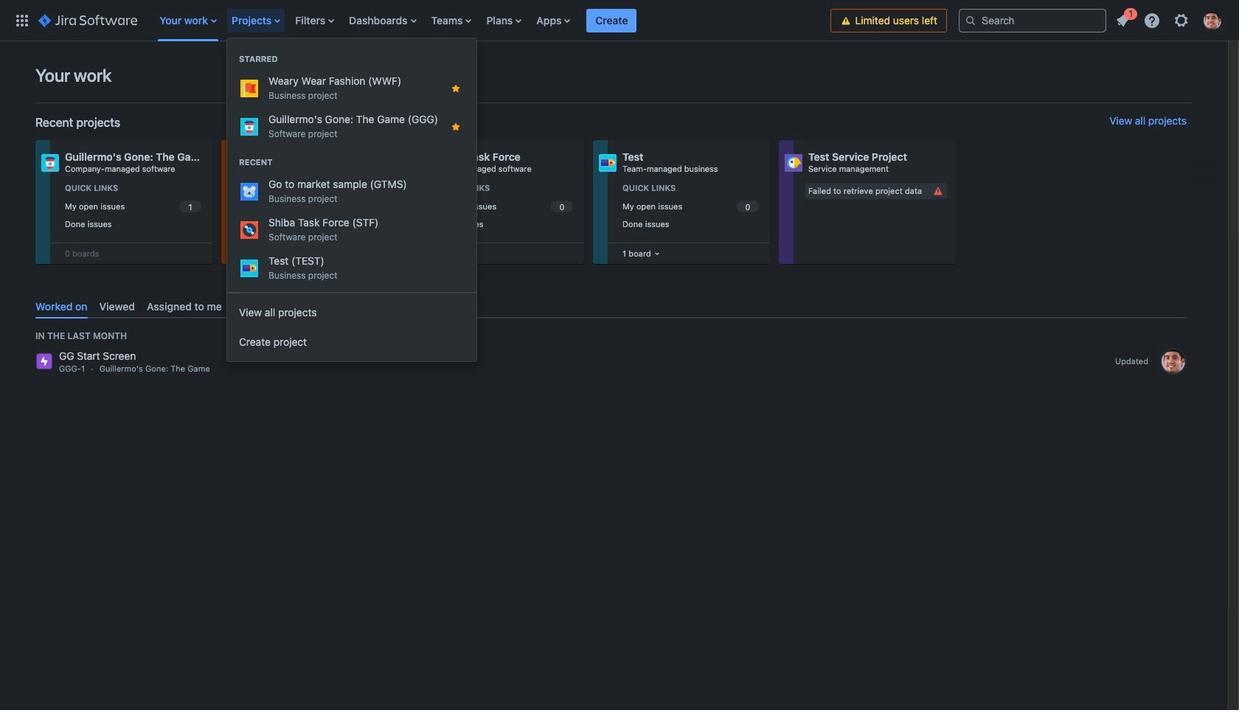 Task type: describe. For each thing, give the bounding box(es) containing it.
notifications image
[[1114, 11, 1132, 29]]

your profile and settings image
[[1204, 11, 1222, 29]]

help image
[[1143, 11, 1161, 29]]

1 horizontal spatial list item
[[587, 0, 637, 41]]

1 heading from the top
[[227, 53, 477, 65]]

primary element
[[9, 0, 831, 41]]

0 horizontal spatial list
[[152, 0, 831, 41]]

2 heading from the top
[[227, 156, 477, 168]]

settings image
[[1173, 11, 1191, 29]]

appswitcher icon image
[[13, 11, 31, 29]]



Task type: vqa. For each thing, say whether or not it's contained in the screenshot.
'Jira' image
no



Task type: locate. For each thing, give the bounding box(es) containing it.
1 horizontal spatial list
[[1109, 6, 1230, 34]]

star weary wear fashion (wwf) image
[[450, 83, 462, 94]]

jira software image
[[38, 11, 137, 29], [38, 11, 137, 29]]

star guillermo's gone: the game (ggg) image
[[450, 121, 462, 133]]

banner
[[0, 0, 1239, 41]]

group
[[227, 38, 477, 292]]

list item inside list
[[1109, 6, 1137, 32]]

tab list
[[30, 294, 1193, 319]]

search image
[[965, 14, 977, 26]]

0 vertical spatial heading
[[227, 53, 477, 65]]

list item
[[227, 0, 286, 41], [587, 0, 637, 41], [1109, 6, 1137, 32]]

0 horizontal spatial list item
[[227, 0, 286, 41]]

board image
[[651, 248, 663, 260]]

list
[[152, 0, 831, 41], [1109, 6, 1230, 34]]

2 horizontal spatial list item
[[1109, 6, 1137, 32]]

heading
[[227, 53, 477, 65], [227, 156, 477, 168]]

Search field
[[959, 8, 1106, 32]]

1 vertical spatial heading
[[227, 156, 477, 168]]

None search field
[[959, 8, 1106, 32]]



